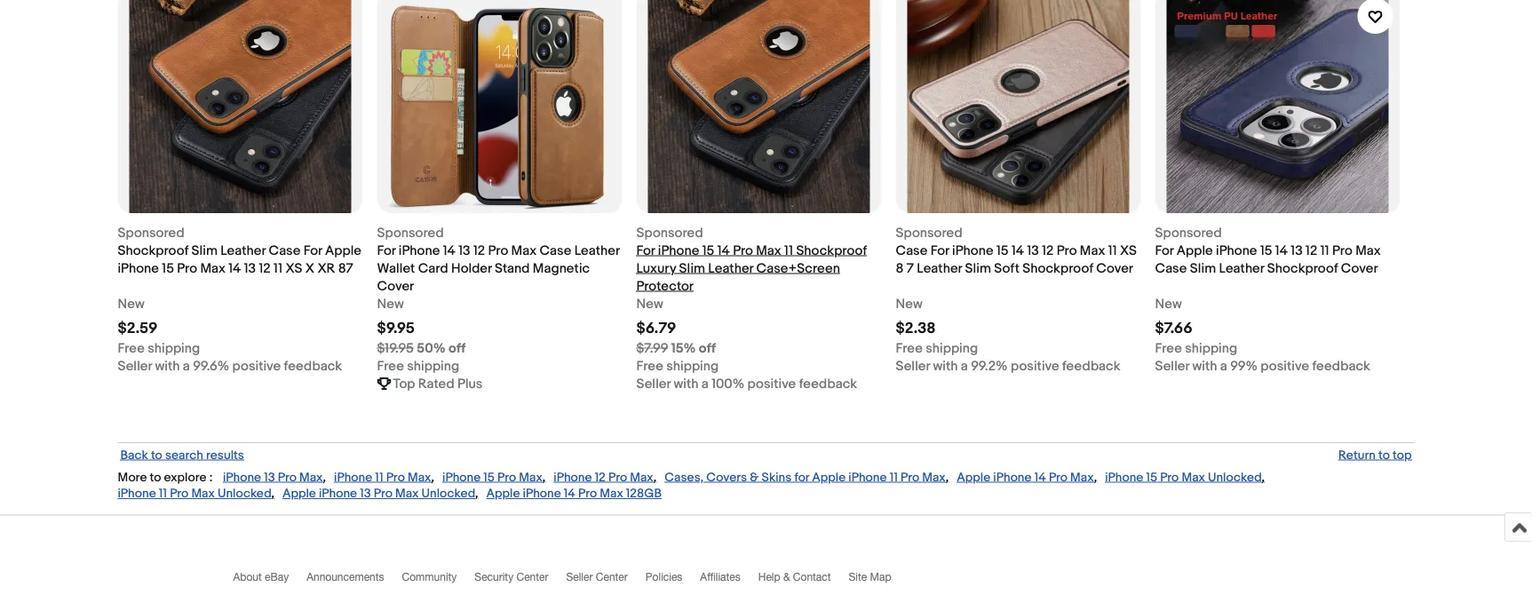 Task type: describe. For each thing, give the bounding box(es) containing it.
list containing $2.59
[[118, 0, 1415, 421]]

new $7.66 free shipping seller with a 99% positive feedback
[[1155, 296, 1371, 374]]

sponsored case for iphone 15 14 13 12 pro max 11 xs 8 7 leather slim soft shockproof cover
[[896, 225, 1137, 276]]

announcements link
[[307, 570, 402, 591]]

xs inside sponsored shockproof slim leather case for apple iphone 15 pro max 14 13 12 11 xs x xr 87
[[286, 260, 302, 276]]

site map link
[[849, 570, 909, 591]]

previous price $19.95 50% off text field
[[377, 339, 466, 357]]

iphone inside sponsored for iphone 14 13 12 pro max case leather wallet card holder stand magnetic cover new $9.95 $19.95 50% off free shipping
[[399, 243, 440, 259]]

& inside 'help & contact' link
[[783, 570, 790, 583]]

99.6%
[[193, 358, 229, 374]]

magnetic
[[533, 260, 590, 276]]

return to top
[[1339, 448, 1412, 463]]

previous price $7.99 15% off text field
[[636, 339, 716, 357]]

with for $2.59
[[155, 358, 180, 374]]

security center
[[475, 570, 548, 583]]

14 inside sponsored for apple iphone 15 14 13 12 11 pro max case slim leather shockproof cover
[[1275, 243, 1288, 259]]

help
[[758, 570, 780, 583]]

iphone inside sponsored for apple iphone 15 14 13 12 11 pro max case slim leather shockproof cover
[[1216, 243, 1257, 259]]

13 inside sponsored for apple iphone 15 14 13 12 11 pro max case slim leather shockproof cover
[[1291, 243, 1303, 259]]

15 inside sponsored case for iphone 15 14 13 12 pro max 11 xs 8 7 leather slim soft shockproof cover
[[997, 243, 1009, 259]]

13 inside sponsored case for iphone 15 14 13 12 pro max 11 xs 8 7 leather slim soft shockproof cover
[[1027, 243, 1039, 259]]

11 inside sponsored case for iphone 15 14 13 12 pro max 11 xs 8 7 leather slim soft shockproof cover
[[1108, 243, 1117, 259]]

help & contact link
[[758, 570, 849, 591]]

sponsored shockproof slim leather case for apple iphone 15 pro max 14 13 12 11 xs x xr 87
[[118, 225, 361, 276]]

2 horizontal spatial unlocked
[[1208, 470, 1262, 485]]

positive for $2.38
[[1011, 358, 1059, 374]]

back
[[120, 448, 148, 463]]

top
[[393, 376, 415, 392]]

new for $7.66
[[1155, 296, 1182, 312]]

11 inside sponsored for iphone 15 14 pro max 11 shockproof luxury slim leather case+screen protector new $6.79 $7.99 15% off free shipping seller with a 100% positive feedback
[[784, 243, 793, 259]]

$6.79 text field
[[636, 319, 676, 338]]

Seller with a 100% positive feedback text field
[[636, 375, 857, 393]]

free for $2.38
[[896, 340, 923, 356]]

case+screen
[[756, 260, 840, 276]]

cover for sponsored for iphone 14 13 12 pro max case leather wallet card holder stand magnetic cover new $9.95 $19.95 50% off free shipping
[[377, 278, 414, 294]]

feedback for $2.38
[[1062, 358, 1121, 374]]

pro inside sponsored for iphone 14 13 12 pro max case leather wallet card holder stand magnetic cover new $9.95 $19.95 50% off free shipping
[[488, 243, 508, 259]]

leather inside sponsored for apple iphone 15 14 13 12 11 pro max case slim leather shockproof cover
[[1219, 260, 1264, 276]]

leather inside sponsored for iphone 14 13 12 pro max case leather wallet card holder stand magnetic cover new $9.95 $19.95 50% off free shipping
[[574, 243, 620, 259]]

new for $2.38
[[896, 296, 923, 312]]

new text field for $2.59
[[118, 295, 145, 313]]

case inside sponsored for iphone 14 13 12 pro max case leather wallet card holder stand magnetic cover new $9.95 $19.95 50% off free shipping
[[540, 243, 571, 259]]

15 inside sponsored for apple iphone 15 14 13 12 11 pro max case slim leather shockproof cover
[[1260, 243, 1272, 259]]

shockproof inside sponsored for iphone 15 14 pro max 11 shockproof luxury slim leather case+screen protector new $6.79 $7.99 15% off free shipping seller with a 100% positive feedback
[[796, 243, 867, 259]]

new $2.59 free shipping seller with a 99.6% positive feedback
[[118, 296, 342, 374]]

x
[[305, 260, 314, 276]]

shipping for $2.59
[[148, 340, 200, 356]]

sponsored for xr
[[118, 225, 184, 241]]

shockproof inside sponsored for apple iphone 15 14 13 12 11 pro max case slim leather shockproof cover
[[1267, 260, 1338, 276]]

back to search results
[[120, 448, 244, 463]]

seller center
[[566, 570, 628, 583]]

14 inside sponsored for iphone 15 14 pro max 11 shockproof luxury slim leather case+screen protector new $6.79 $7.99 15% off free shipping seller with a 100% positive feedback
[[717, 243, 730, 259]]

shockproof inside sponsored shockproof slim leather case for apple iphone 15 pro max 14 13 12 11 xs x xr 87
[[118, 243, 188, 259]]

stand
[[495, 260, 530, 276]]

14 inside sponsored for iphone 14 13 12 pro max case leather wallet card holder stand magnetic cover new $9.95 $19.95 50% off free shipping
[[443, 243, 456, 259]]

slim inside sponsored case for iphone 15 14 13 12 pro max 11 xs 8 7 leather slim soft shockproof cover
[[965, 260, 991, 276]]

plus
[[457, 376, 483, 392]]

results
[[206, 448, 244, 463]]

free inside sponsored for iphone 14 13 12 pro max case leather wallet card holder stand magnetic cover new $9.95 $19.95 50% off free shipping
[[377, 358, 404, 374]]

announcements
[[307, 570, 384, 583]]

a for $2.38
[[961, 358, 968, 374]]

center for security center
[[517, 570, 548, 583]]

cases,
[[665, 470, 704, 485]]

apple inside sponsored shockproof slim leather case for apple iphone 15 pro max 14 13 12 11 xs x xr 87
[[325, 243, 361, 259]]

$2.38 text field
[[896, 319, 936, 338]]

luxury
[[636, 260, 676, 276]]

covers
[[706, 470, 747, 485]]

seller for $2.59
[[118, 358, 152, 374]]

a for $7.66
[[1220, 358, 1227, 374]]

shipping for $7.66
[[1185, 340, 1238, 356]]

iphone inside sponsored for iphone 15 14 pro max 11 shockproof luxury slim leather case+screen protector new $6.79 $7.99 15% off free shipping seller with a 100% positive feedback
[[658, 243, 699, 259]]

pro inside sponsored shockproof slim leather case for apple iphone 15 pro max 14 13 12 11 xs x xr 87
[[177, 260, 197, 276]]

with for $7.66
[[1192, 358, 1217, 374]]

shockproof inside sponsored case for iphone 15 14 13 12 pro max 11 xs 8 7 leather slim soft shockproof cover
[[1023, 260, 1093, 276]]

search
[[165, 448, 203, 463]]

rated
[[418, 376, 454, 392]]

for for sponsored for apple iphone 15 14 13 12 11 pro max case slim leather shockproof cover
[[1155, 243, 1174, 259]]

about ebay
[[233, 570, 289, 583]]

0 horizontal spatial unlocked
[[218, 486, 271, 501]]

Seller with a 99.6% positive feedback text field
[[118, 357, 342, 375]]

seller right security center
[[566, 570, 593, 583]]

free shipping text field for $2.38
[[896, 339, 978, 357]]

leather inside sponsored for iphone 15 14 pro max 11 shockproof luxury slim leather case+screen protector new $6.79 $7.99 15% off free shipping seller with a 100% positive feedback
[[708, 260, 753, 276]]

$7.99
[[636, 340, 668, 356]]

100%
[[712, 376, 745, 392]]

$2.59
[[118, 319, 158, 338]]

return
[[1339, 448, 1376, 463]]

sponsored for 15%
[[636, 225, 703, 241]]

skins
[[762, 470, 792, 485]]

sponsored for apple iphone 15 14 13 12 11 pro max case slim leather shockproof cover
[[1155, 225, 1381, 276]]

explore
[[164, 470, 207, 485]]

for inside sponsored case for iphone 15 14 13 12 pro max 11 xs 8 7 leather slim soft shockproof cover
[[931, 243, 949, 259]]

affiliates
[[700, 570, 741, 583]]

pro inside sponsored for iphone 15 14 pro max 11 shockproof luxury slim leather case+screen protector new $6.79 $7.99 15% off free shipping seller with a 100% positive feedback
[[733, 243, 753, 259]]

& inside iphone 13 pro max , iphone 11 pro max , iphone 15 pro max , iphone 12 pro max , cases, covers & skins for apple iphone 11 pro max , apple iphone 14 pro max , iphone 15 pro max unlocked , iphone 11 pro max unlocked , apple iphone 13 pro max unlocked , apple iphone 14 pro max 128gb
[[750, 470, 759, 485]]

site
[[849, 570, 867, 583]]

leather inside sponsored shockproof slim leather case for apple iphone 15 pro max 14 13 12 11 xs x xr 87
[[221, 243, 266, 259]]

Seller with a 99.2% positive feedback text field
[[896, 357, 1121, 375]]

a for $2.59
[[183, 358, 190, 374]]

site map
[[849, 570, 891, 583]]

policies
[[646, 570, 683, 583]]

to for more
[[150, 470, 161, 485]]

with for $2.38
[[933, 358, 958, 374]]

99%
[[1230, 358, 1258, 374]]

community link
[[402, 570, 475, 591]]

:
[[209, 470, 213, 485]]

wallet
[[377, 260, 415, 276]]

$7.66 text field
[[1155, 319, 1193, 338]]

xs inside sponsored case for iphone 15 14 13 12 pro max 11 xs 8 7 leather slim soft shockproof cover
[[1120, 243, 1137, 259]]

back to search results link
[[118, 448, 247, 463]]

for
[[794, 470, 809, 485]]

15 inside sponsored shockproof slim leather case for apple iphone 15 pro max 14 13 12 11 xs x xr 87
[[162, 260, 174, 276]]

$6.79
[[636, 319, 676, 338]]

xr
[[317, 260, 335, 276]]

feedback inside sponsored for iphone 15 14 pro max 11 shockproof luxury slim leather case+screen protector new $6.79 $7.99 15% off free shipping seller with a 100% positive feedback
[[799, 376, 857, 392]]

128gb
[[626, 486, 662, 501]]

pro inside sponsored for apple iphone 15 14 13 12 11 pro max case slim leather shockproof cover
[[1332, 243, 1353, 259]]

iphone 13 pro max , iphone 11 pro max , iphone 15 pro max , iphone 12 pro max , cases, covers & skins for apple iphone 11 pro max , apple iphone 14 pro max , iphone 15 pro max unlocked , iphone 11 pro max unlocked , apple iphone 13 pro max unlocked , apple iphone 14 pro max 128gb
[[118, 470, 1265, 501]]

max inside sponsored for apple iphone 15 14 13 12 11 pro max case slim leather shockproof cover
[[1356, 243, 1381, 259]]

12 inside sponsored shockproof slim leather case for apple iphone 15 pro max 14 13 12 11 xs x xr 87
[[259, 260, 271, 276]]

max inside sponsored shockproof slim leather case for apple iphone 15 pro max 14 13 12 11 xs x xr 87
[[200, 260, 226, 276]]

sponsored for $9.95
[[377, 225, 444, 241]]

positive for $2.59
[[232, 358, 281, 374]]

seller for $2.38
[[896, 358, 930, 374]]

15%
[[671, 340, 696, 356]]

free shipping text field for $2.59
[[118, 339, 200, 357]]

for for sponsored for iphone 15 14 pro max 11 shockproof luxury slim leather case+screen protector new $6.79 $7.99 15% off free shipping seller with a 100% positive feedback
[[636, 243, 655, 259]]

soft
[[994, 260, 1020, 276]]

max inside sponsored for iphone 14 13 12 pro max case leather wallet card holder stand magnetic cover new $9.95 $19.95 50% off free shipping
[[511, 243, 537, 259]]

$9.95 text field
[[377, 319, 415, 338]]



Task type: locate. For each thing, give the bounding box(es) containing it.
shipping inside sponsored for iphone 15 14 pro max 11 shockproof luxury slim leather case+screen protector new $6.79 $7.99 15% off free shipping seller with a 100% positive feedback
[[666, 358, 719, 374]]

positive inside sponsored for iphone 15 14 pro max 11 shockproof luxury slim leather case+screen protector new $6.79 $7.99 15% off free shipping seller with a 100% positive feedback
[[748, 376, 796, 392]]

New text field
[[377, 295, 404, 313], [636, 295, 663, 313]]

new
[[118, 296, 145, 312], [377, 296, 404, 312], [636, 296, 663, 312], [896, 296, 923, 312], [1155, 296, 1182, 312]]

1 sponsored from the left
[[118, 225, 184, 241]]

for inside sponsored shockproof slim leather case for apple iphone 15 pro max 14 13 12 11 xs x xr 87
[[304, 243, 322, 259]]

$2.59 text field
[[118, 319, 158, 338]]

1 sponsored text field from the left
[[118, 224, 184, 242]]

free down $19.95
[[377, 358, 404, 374]]

security center link
[[475, 570, 566, 591]]

for inside sponsored for iphone 14 13 12 pro max case leather wallet card holder stand magnetic cover new $9.95 $19.95 50% off free shipping
[[377, 243, 396, 259]]

shipping up '99%'
[[1185, 340, 1238, 356]]

free for $7.66
[[1155, 340, 1182, 356]]

1 horizontal spatial sponsored text field
[[636, 224, 703, 242]]

for up x
[[304, 243, 322, 259]]

0 horizontal spatial &
[[750, 470, 759, 485]]

a left '99%'
[[1220, 358, 1227, 374]]

seller for $7.66
[[1155, 358, 1190, 374]]

new inside sponsored for iphone 14 13 12 pro max case leather wallet card holder stand magnetic cover new $9.95 $19.95 50% off free shipping
[[377, 296, 404, 312]]

13
[[458, 243, 470, 259], [1027, 243, 1039, 259], [1291, 243, 1303, 259], [244, 260, 256, 276], [264, 470, 275, 485], [360, 486, 371, 501]]

sponsored text field for $2.59
[[118, 224, 184, 242]]

new text field up "$7.66"
[[1155, 295, 1182, 313]]

5 sponsored from the left
[[1155, 225, 1222, 241]]

shipping inside sponsored for iphone 14 13 12 pro max case leather wallet card holder stand magnetic cover new $9.95 $19.95 50% off free shipping
[[407, 358, 459, 374]]

max inside sponsored case for iphone 15 14 13 12 pro max 11 xs 8 7 leather slim soft shockproof cover
[[1080, 243, 1105, 259]]

2 horizontal spatial cover
[[1341, 260, 1378, 276]]

Sponsored text field
[[377, 224, 444, 242], [636, 224, 703, 242], [1155, 224, 1222, 242]]

$7.66
[[1155, 319, 1193, 338]]

1 vertical spatial &
[[783, 570, 790, 583]]

1 horizontal spatial new text field
[[896, 295, 923, 313]]

shipping inside new $2.59 free shipping seller with a 99.6% positive feedback
[[148, 340, 200, 356]]

feedback for $2.59
[[284, 358, 342, 374]]

free down $2.59 text field
[[118, 340, 145, 356]]

12 inside sponsored case for iphone 15 14 13 12 pro max 11 xs 8 7 leather slim soft shockproof cover
[[1042, 243, 1054, 259]]

leather right 7
[[917, 260, 962, 276]]

shipping inside new $2.38 free shipping seller with a 99.2% positive feedback
[[926, 340, 978, 356]]

free inside new $2.59 free shipping seller with a 99.6% positive feedback
[[118, 340, 145, 356]]

apple inside sponsored for apple iphone 15 14 13 12 11 pro max case slim leather shockproof cover
[[1177, 243, 1213, 259]]

1 horizontal spatial off
[[699, 340, 716, 356]]

feedback
[[284, 358, 342, 374], [1062, 358, 1121, 374], [1312, 358, 1371, 374], [799, 376, 857, 392]]

iphone
[[399, 243, 440, 259], [658, 243, 699, 259], [952, 243, 994, 259], [1216, 243, 1257, 259], [118, 260, 159, 276], [223, 470, 261, 485], [334, 470, 372, 485], [442, 470, 481, 485], [554, 470, 592, 485], [849, 470, 887, 485], [993, 470, 1032, 485], [1105, 470, 1144, 485], [118, 486, 156, 501], [319, 486, 357, 501], [523, 486, 561, 501]]

shipping down 50%
[[407, 358, 459, 374]]

leather left case+screen
[[708, 260, 753, 276]]

2 horizontal spatial new text field
[[1155, 295, 1182, 313]]

new up the $2.59 on the left bottom of the page
[[118, 296, 145, 312]]

seller inside new $7.66 free shipping seller with a 99% positive feedback
[[1155, 358, 1190, 374]]

2 sponsored text field from the left
[[896, 224, 963, 242]]

0 horizontal spatial off
[[449, 340, 466, 356]]

0 horizontal spatial new text field
[[377, 295, 404, 313]]

more
[[118, 470, 147, 485]]

slim up $7.66 text field
[[1190, 260, 1216, 276]]

to left top
[[1379, 448, 1390, 463]]

free inside new $7.66 free shipping seller with a 99% positive feedback
[[1155, 340, 1182, 356]]

seller center link
[[566, 570, 646, 591]]

max inside sponsored for iphone 15 14 pro max 11 shockproof luxury slim leather case+screen protector new $6.79 $7.99 15% off free shipping seller with a 100% positive feedback
[[756, 243, 781, 259]]

sponsored text field for cover
[[377, 224, 444, 242]]

slim inside sponsored shockproof slim leather case for apple iphone 15 pro max 14 13 12 11 xs x xr 87
[[191, 243, 218, 259]]

for for sponsored for iphone 14 13 12 pro max case leather wallet card holder stand magnetic cover new $9.95 $19.95 50% off free shipping
[[377, 243, 396, 259]]

leather up new $2.59 free shipping seller with a 99.6% positive feedback
[[221, 243, 266, 259]]

to right back
[[151, 448, 162, 463]]

free shipping text field for $7.66
[[1155, 339, 1238, 357]]

8
[[896, 260, 904, 276]]

2 sponsored text field from the left
[[636, 224, 703, 242]]

free down $7.66 text field
[[1155, 340, 1182, 356]]

with left '99.2%'
[[933, 358, 958, 374]]

15
[[702, 243, 714, 259], [997, 243, 1009, 259], [1260, 243, 1272, 259], [162, 260, 174, 276], [483, 470, 495, 485], [1146, 470, 1158, 485]]

& left skins
[[750, 470, 759, 485]]

0 horizontal spatial sponsored text field
[[118, 224, 184, 242]]

Free shipping text field
[[636, 357, 719, 375]]

center for seller center
[[596, 570, 628, 583]]

case inside sponsored case for iphone 15 14 13 12 pro max 11 xs 8 7 leather slim soft shockproof cover
[[896, 243, 928, 259]]

2 new from the left
[[377, 296, 404, 312]]

top rated plus
[[393, 376, 483, 392]]

cover inside sponsored case for iphone 15 14 13 12 pro max 11 xs 8 7 leather slim soft shockproof cover
[[1096, 260, 1133, 276]]

for inside sponsored for iphone 15 14 pro max 11 shockproof luxury slim leather case+screen protector new $6.79 $7.99 15% off free shipping seller with a 100% positive feedback
[[636, 243, 655, 259]]

12
[[473, 243, 485, 259], [1042, 243, 1054, 259], [1306, 243, 1318, 259], [259, 260, 271, 276], [595, 470, 606, 485]]

policies link
[[646, 570, 700, 591]]

to for back
[[151, 448, 162, 463]]

positive
[[232, 358, 281, 374], [1011, 358, 1059, 374], [1261, 358, 1309, 374], [748, 376, 796, 392]]

sponsored text field for $6.79
[[636, 224, 703, 242]]

87
[[338, 260, 353, 276]]

shipping
[[148, 340, 200, 356], [926, 340, 978, 356], [1185, 340, 1238, 356], [407, 358, 459, 374], [666, 358, 719, 374]]

leather
[[221, 243, 266, 259], [574, 243, 620, 259], [708, 260, 753, 276], [917, 260, 962, 276], [1219, 260, 1264, 276]]

cover inside sponsored for iphone 14 13 12 pro max case leather wallet card holder stand magnetic cover new $9.95 $19.95 50% off free shipping
[[377, 278, 414, 294]]

50%
[[417, 340, 446, 356]]

Seller with a 99% positive feedback text field
[[1155, 357, 1371, 375]]

more to explore :
[[118, 470, 213, 485]]

positive inside new $7.66 free shipping seller with a 99% positive feedback
[[1261, 358, 1309, 374]]

slim up new $2.59 free shipping seller with a 99.6% positive feedback
[[191, 243, 218, 259]]

2 new text field from the left
[[896, 295, 923, 313]]

free for $2.59
[[118, 340, 145, 356]]

free down $2.38 text box
[[896, 340, 923, 356]]

99.2%
[[971, 358, 1008, 374]]

feedback for $7.66
[[1312, 358, 1371, 374]]

new text field for $2.38
[[896, 295, 923, 313]]

15 inside sponsored for iphone 15 14 pro max 11 shockproof luxury slim leather case+screen protector new $6.79 $7.99 15% off free shipping seller with a 100% positive feedback
[[702, 243, 714, 259]]

sponsored text field for $2.38
[[896, 224, 963, 242]]

0 vertical spatial &
[[750, 470, 759, 485]]

free down $7.99
[[636, 358, 663, 374]]

cover inside sponsored for apple iphone 15 14 13 12 11 pro max case slim leather shockproof cover
[[1341, 260, 1378, 276]]

for up $2.38
[[931, 243, 949, 259]]

1 horizontal spatial xs
[[1120, 243, 1137, 259]]

11 inside sponsored for apple iphone 15 14 13 12 11 pro max case slim leather shockproof cover
[[1321, 243, 1329, 259]]

11
[[784, 243, 793, 259], [1108, 243, 1117, 259], [1321, 243, 1329, 259], [274, 260, 283, 276], [375, 470, 383, 485], [890, 470, 898, 485], [159, 486, 167, 501]]

holder
[[451, 260, 492, 276]]

seller inside new $2.59 free shipping seller with a 99.6% positive feedback
[[118, 358, 152, 374]]

3 for from the left
[[636, 243, 655, 259]]

5 new from the left
[[1155, 296, 1182, 312]]

case inside sponsored shockproof slim leather case for apple iphone 15 pro max 14 13 12 11 xs x xr 87
[[269, 243, 301, 259]]

help & contact
[[758, 570, 831, 583]]

4 sponsored from the left
[[896, 225, 963, 241]]

& right help
[[783, 570, 790, 583]]

14 inside sponsored shockproof slim leather case for apple iphone 15 pro max 14 13 12 11 xs x xr 87
[[228, 260, 241, 276]]

0 horizontal spatial center
[[517, 570, 548, 583]]

positive right 99.6%
[[232, 358, 281, 374]]

for up wallet
[[377, 243, 396, 259]]

14 inside sponsored case for iphone 15 14 13 12 pro max 11 xs 8 7 leather slim soft shockproof cover
[[1012, 243, 1024, 259]]

1 vertical spatial xs
[[286, 260, 302, 276]]

2 for from the left
[[377, 243, 396, 259]]

positive inside new $2.38 free shipping seller with a 99.2% positive feedback
[[1011, 358, 1059, 374]]

cover for sponsored for apple iphone 15 14 13 12 11 pro max case slim leather shockproof cover
[[1341, 260, 1378, 276]]

unlocked
[[1208, 470, 1262, 485], [218, 486, 271, 501], [422, 486, 475, 501]]

sponsored inside sponsored case for iphone 15 14 13 12 pro max 11 xs 8 7 leather slim soft shockproof cover
[[896, 225, 963, 241]]

positive for $7.66
[[1261, 358, 1309, 374]]

seller down free shipping text box
[[636, 376, 671, 392]]

slim inside sponsored for apple iphone 15 14 13 12 11 pro max case slim leather shockproof cover
[[1190, 260, 1216, 276]]

1 new from the left
[[118, 296, 145, 312]]

off right 50%
[[449, 340, 466, 356]]

Top Rated Plus text field
[[393, 375, 483, 393]]

sponsored inside sponsored for iphone 14 13 12 pro max case leather wallet card holder stand magnetic cover new $9.95 $19.95 50% off free shipping
[[377, 225, 444, 241]]

7
[[907, 260, 914, 276]]

cover
[[1096, 260, 1133, 276], [1341, 260, 1378, 276], [377, 278, 414, 294]]

to right more
[[150, 470, 161, 485]]

free shipping text field down $2.38
[[896, 339, 978, 357]]

shipping down $2.38
[[926, 340, 978, 356]]

2 off from the left
[[699, 340, 716, 356]]

free inside new $2.38 free shipping seller with a 99.2% positive feedback
[[896, 340, 923, 356]]

new inside new $7.66 free shipping seller with a 99% positive feedback
[[1155, 296, 1182, 312]]

feedback inside new $7.66 free shipping seller with a 99% positive feedback
[[1312, 358, 1371, 374]]

free shipping text field down $7.66 text field
[[1155, 339, 1238, 357]]

13 inside sponsored shockproof slim leather case for apple iphone 15 pro max 14 13 12 11 xs x xr 87
[[244, 260, 256, 276]]

slim inside sponsored for iphone 15 14 pro max 11 shockproof luxury slim leather case+screen protector new $6.79 $7.99 15% off free shipping seller with a 100% positive feedback
[[679, 260, 705, 276]]

new inside sponsored for iphone 15 14 pro max 11 shockproof luxury slim leather case+screen protector new $6.79 $7.99 15% off free shipping seller with a 100% positive feedback
[[636, 296, 663, 312]]

2 sponsored from the left
[[377, 225, 444, 241]]

card
[[418, 260, 448, 276]]

leather up new $7.66 free shipping seller with a 99% positive feedback
[[1219, 260, 1264, 276]]

new up $9.95 text field
[[377, 296, 404, 312]]

sponsored for iphone 15 14 pro max 11 shockproof luxury slim leather case+screen protector new $6.79 $7.99 15% off free shipping seller with a 100% positive feedback
[[636, 225, 867, 392]]

with inside new $2.59 free shipping seller with a 99.6% positive feedback
[[155, 358, 180, 374]]

iphone inside sponsored case for iphone 15 14 13 12 pro max 11 xs 8 7 leather slim soft shockproof cover
[[952, 243, 994, 259]]

new up $2.38 text box
[[896, 296, 923, 312]]

positive right '99.2%'
[[1011, 358, 1059, 374]]

free inside sponsored for iphone 15 14 pro max 11 shockproof luxury slim leather case+screen protector new $6.79 $7.99 15% off free shipping seller with a 100% positive feedback
[[636, 358, 663, 374]]

3 sponsored text field from the left
[[1155, 224, 1222, 242]]

seller inside sponsored for iphone 15 14 pro max 11 shockproof luxury slim leather case+screen protector new $6.79 $7.99 15% off free shipping seller with a 100% positive feedback
[[636, 376, 671, 392]]

off inside sponsored for iphone 15 14 pro max 11 shockproof luxury slim leather case+screen protector new $6.79 $7.99 15% off free shipping seller with a 100% positive feedback
[[699, 340, 716, 356]]

shockproof up case+screen
[[796, 243, 867, 259]]

12 inside iphone 13 pro max , iphone 11 pro max , iphone 15 pro max , iphone 12 pro max , cases, covers & skins for apple iphone 11 pro max , apple iphone 14 pro max , iphone 15 pro max unlocked , iphone 11 pro max unlocked , apple iphone 13 pro max unlocked , apple iphone 14 pro max 128gb
[[595, 470, 606, 485]]

pro inside sponsored case for iphone 15 14 13 12 pro max 11 xs 8 7 leather slim soft shockproof cover
[[1057, 243, 1077, 259]]

with inside new $7.66 free shipping seller with a 99% positive feedback
[[1192, 358, 1217, 374]]

security
[[475, 570, 514, 583]]

center right security
[[517, 570, 548, 583]]

new $2.38 free shipping seller with a 99.2% positive feedback
[[896, 296, 1121, 374]]

seller down $2.38 text box
[[896, 358, 930, 374]]

with left 99.6%
[[155, 358, 180, 374]]

a inside new $2.59 free shipping seller with a 99.6% positive feedback
[[183, 358, 190, 374]]

a left 99.6%
[[183, 358, 190, 374]]

2 center from the left
[[596, 570, 628, 583]]

shipping for $2.38
[[926, 340, 978, 356]]

sponsored inside sponsored for apple iphone 15 14 13 12 11 pro max case slim leather shockproof cover
[[1155, 225, 1222, 241]]

with
[[155, 358, 180, 374], [933, 358, 958, 374], [1192, 358, 1217, 374], [674, 376, 699, 392]]

with left '99%'
[[1192, 358, 1217, 374]]

about
[[233, 570, 262, 583]]

Free shipping text field
[[118, 339, 200, 357], [896, 339, 978, 357], [1155, 339, 1238, 357], [377, 357, 459, 375]]

shockproof up new $7.66 free shipping seller with a 99% positive feedback
[[1267, 260, 1338, 276]]

New text field
[[118, 295, 145, 313], [896, 295, 923, 313], [1155, 295, 1182, 313]]

seller inside new $2.38 free shipping seller with a 99.2% positive feedback
[[896, 358, 930, 374]]

center left policies
[[596, 570, 628, 583]]

map
[[870, 570, 891, 583]]

apple
[[325, 243, 361, 259], [1177, 243, 1213, 259], [812, 470, 846, 485], [957, 470, 991, 485], [282, 486, 316, 501], [486, 486, 520, 501]]

sponsored for shockproof
[[896, 225, 963, 241]]

shockproof up $2.59 text field
[[118, 243, 188, 259]]

with inside new $2.38 free shipping seller with a 99.2% positive feedback
[[933, 358, 958, 374]]

Sponsored text field
[[118, 224, 184, 242], [896, 224, 963, 242]]

1 horizontal spatial center
[[596, 570, 628, 583]]

new text field for $7.66
[[1155, 295, 1182, 313]]

ebay
[[265, 570, 289, 583]]

pro
[[488, 243, 508, 259], [733, 243, 753, 259], [1057, 243, 1077, 259], [1332, 243, 1353, 259], [177, 260, 197, 276], [278, 470, 297, 485], [386, 470, 405, 485], [497, 470, 516, 485], [608, 470, 627, 485], [901, 470, 919, 485], [1049, 470, 1068, 485], [1160, 470, 1179, 485], [170, 486, 189, 501], [374, 486, 393, 501], [578, 486, 597, 501]]

0 horizontal spatial sponsored text field
[[377, 224, 444, 242]]

1 horizontal spatial new text field
[[636, 295, 663, 313]]

for inside sponsored for apple iphone 15 14 13 12 11 pro max case slim leather shockproof cover
[[1155, 243, 1174, 259]]

new down protector
[[636, 296, 663, 312]]

12 inside sponsored for apple iphone 15 14 13 12 11 pro max case slim leather shockproof cover
[[1306, 243, 1318, 259]]

for up "$7.66"
[[1155, 243, 1174, 259]]

$2.38
[[896, 319, 936, 338]]

0 vertical spatial xs
[[1120, 243, 1137, 259]]

with down free shipping text box
[[674, 376, 699, 392]]

off right 15%
[[699, 340, 716, 356]]

seller down $7.66 text field
[[1155, 358, 1190, 374]]

seller down $2.59 text field
[[118, 358, 152, 374]]

leather inside sponsored case for iphone 15 14 13 12 pro max 11 xs 8 7 leather slim soft shockproof cover
[[917, 260, 962, 276]]

positive right '99%'
[[1261, 358, 1309, 374]]

center
[[517, 570, 548, 583], [596, 570, 628, 583]]

a left '99.2%'
[[961, 358, 968, 374]]

new up "$7.66"
[[1155, 296, 1182, 312]]

affiliates link
[[700, 570, 758, 591]]

3 new from the left
[[636, 296, 663, 312]]

to
[[151, 448, 162, 463], [1379, 448, 1390, 463], [150, 470, 161, 485]]

11 inside sponsored shockproof slim leather case for apple iphone 15 pro max 14 13 12 11 xs x xr 87
[[274, 260, 283, 276]]

1 horizontal spatial sponsored text field
[[896, 224, 963, 242]]

a inside new $7.66 free shipping seller with a 99% positive feedback
[[1220, 358, 1227, 374]]

4 for from the left
[[931, 243, 949, 259]]

return to top link
[[1336, 448, 1415, 463]]

shockproof
[[118, 243, 188, 259], [796, 243, 867, 259], [1023, 260, 1093, 276], [1267, 260, 1338, 276]]

new inside new $2.59 free shipping seller with a 99.6% positive feedback
[[118, 296, 145, 312]]

community
[[402, 570, 457, 583]]

$9.95
[[377, 319, 415, 338]]

new text field up $9.95 text field
[[377, 295, 404, 313]]

off
[[449, 340, 466, 356], [699, 340, 716, 356]]

positive right 100%
[[748, 376, 796, 392]]

iphone inside sponsored shockproof slim leather case for apple iphone 15 pro max 14 13 12 11 xs x xr 87
[[118, 260, 159, 276]]

sponsored
[[118, 225, 184, 241], [377, 225, 444, 241], [636, 225, 703, 241], [896, 225, 963, 241], [1155, 225, 1222, 241]]

1 off from the left
[[449, 340, 466, 356]]

1 horizontal spatial &
[[783, 570, 790, 583]]

sponsored for iphone 14 13 12 pro max case leather wallet card holder stand magnetic cover new $9.95 $19.95 50% off free shipping
[[377, 225, 620, 374]]

top
[[1393, 448, 1412, 463]]

a left 100%
[[702, 376, 709, 392]]

about ebay link
[[233, 570, 307, 591]]

5 for from the left
[[1155, 243, 1174, 259]]

new for $2.59
[[118, 296, 145, 312]]

1 new text field from the left
[[118, 295, 145, 313]]

contact
[[793, 570, 831, 583]]

positive inside new $2.59 free shipping seller with a 99.6% positive feedback
[[232, 358, 281, 374]]

shipping down the $2.59 on the left bottom of the page
[[148, 340, 200, 356]]

feedback inside new $2.59 free shipping seller with a 99.6% positive feedback
[[284, 358, 342, 374]]

slim
[[191, 243, 218, 259], [679, 260, 705, 276], [965, 260, 991, 276], [1190, 260, 1216, 276]]

for
[[304, 243, 322, 259], [377, 243, 396, 259], [636, 243, 655, 259], [931, 243, 949, 259], [1155, 243, 1174, 259]]

1 horizontal spatial cover
[[1096, 260, 1133, 276]]

1 center from the left
[[517, 570, 548, 583]]

off inside sponsored for iphone 14 13 12 pro max case leather wallet card holder stand magnetic cover new $9.95 $19.95 50% off free shipping
[[449, 340, 466, 356]]

12 inside sponsored for iphone 14 13 12 pro max case leather wallet card holder stand magnetic cover new $9.95 $19.95 50% off free shipping
[[473, 243, 485, 259]]

case
[[269, 243, 301, 259], [540, 243, 571, 259], [896, 243, 928, 259], [1155, 260, 1187, 276]]

new text field for cover
[[377, 295, 404, 313]]

&
[[750, 470, 759, 485], [783, 570, 790, 583]]

1 sponsored text field from the left
[[377, 224, 444, 242]]

13 inside sponsored for iphone 14 13 12 pro max case leather wallet card holder stand magnetic cover new $9.95 $19.95 50% off free shipping
[[458, 243, 470, 259]]

0 horizontal spatial xs
[[286, 260, 302, 276]]

new text field for $6.79
[[636, 295, 663, 313]]

0 horizontal spatial new text field
[[118, 295, 145, 313]]

slim up protector
[[679, 260, 705, 276]]

new text field up the $2.59 on the left bottom of the page
[[118, 295, 145, 313]]

4 new from the left
[[896, 296, 923, 312]]

1 for from the left
[[304, 243, 322, 259]]

3 sponsored from the left
[[636, 225, 703, 241]]

case inside sponsored for apple iphone 15 14 13 12 11 pro max case slim leather shockproof cover
[[1155, 260, 1187, 276]]

2 horizontal spatial sponsored text field
[[1155, 224, 1222, 242]]

leather up magnetic
[[574, 243, 620, 259]]

3 new text field from the left
[[1155, 295, 1182, 313]]

feedback inside new $2.38 free shipping seller with a 99.2% positive feedback
[[1062, 358, 1121, 374]]

2 new text field from the left
[[636, 295, 663, 313]]

0 horizontal spatial cover
[[377, 278, 414, 294]]

sponsored inside sponsored shockproof slim leather case for apple iphone 15 pro max 14 13 12 11 xs x xr 87
[[118, 225, 184, 241]]

slim left soft
[[965, 260, 991, 276]]

$19.95
[[377, 340, 414, 356]]

for up luxury at top left
[[636, 243, 655, 259]]

a inside new $2.38 free shipping seller with a 99.2% positive feedback
[[961, 358, 968, 374]]

a inside sponsored for iphone 15 14 pro max 11 shockproof luxury slim leather case+screen protector new $6.79 $7.99 15% off free shipping seller with a 100% positive feedback
[[702, 376, 709, 392]]

free shipping text field down 50%
[[377, 357, 459, 375]]

list
[[118, 0, 1415, 421]]

1 horizontal spatial unlocked
[[422, 486, 475, 501]]

free shipping text field down the $2.59 on the left bottom of the page
[[118, 339, 200, 357]]

xs
[[1120, 243, 1137, 259], [286, 260, 302, 276]]

1 new text field from the left
[[377, 295, 404, 313]]

new text field down protector
[[636, 295, 663, 313]]

shockproof right soft
[[1023, 260, 1093, 276]]

shipping down 15%
[[666, 358, 719, 374]]

to for return
[[1379, 448, 1390, 463]]

new text field up $2.38 text box
[[896, 295, 923, 313]]

free
[[118, 340, 145, 356], [896, 340, 923, 356], [1155, 340, 1182, 356], [377, 358, 404, 374], [636, 358, 663, 374]]

with inside sponsored for iphone 15 14 pro max 11 shockproof luxury slim leather case+screen protector new $6.79 $7.99 15% off free shipping seller with a 100% positive feedback
[[674, 376, 699, 392]]

apple iphone 14 pro max 128gb link
[[486, 486, 662, 501]]

sponsored inside sponsored for iphone 15 14 pro max 11 shockproof luxury slim leather case+screen protector new $6.79 $7.99 15% off free shipping seller with a 100% positive feedback
[[636, 225, 703, 241]]

protector
[[636, 278, 694, 294]]

quick links navigation
[[118, 443, 1415, 463]]



Task type: vqa. For each thing, say whether or not it's contained in the screenshot.
Sponsored For iPhone 14 13 12 Pro Max Case Leather Wallet Card Holder Stand Magnetic Cover New $9.95 $19.95 50% off Free shipping For
yes



